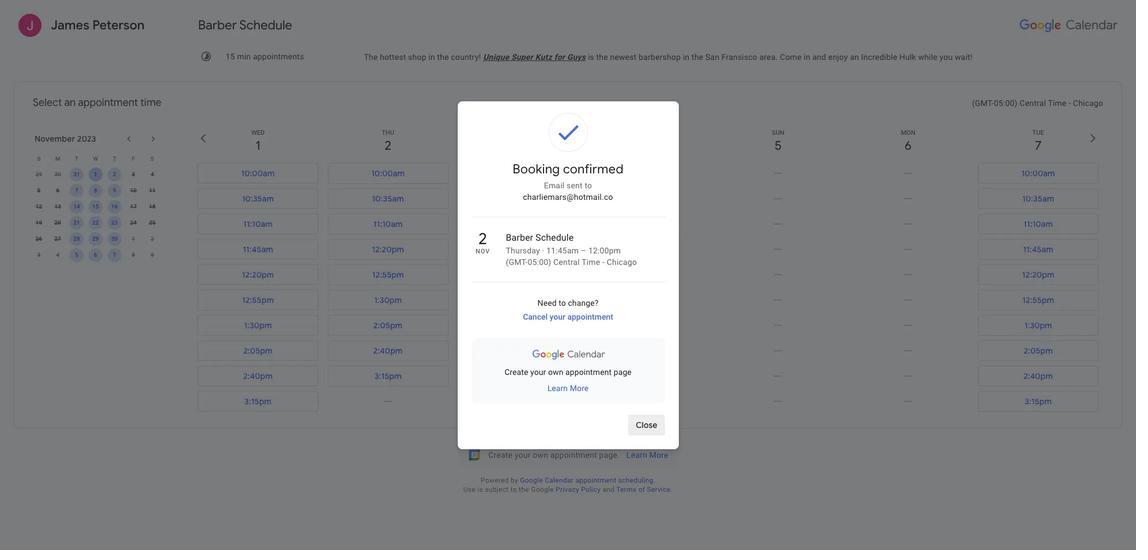 Task type: describe. For each thing, give the bounding box(es) containing it.
·
[[542, 246, 545, 255]]

terms of service link
[[617, 486, 671, 494]]

nov
[[476, 247, 490, 255]]

24
[[130, 220, 137, 226]]

mon 6
[[901, 129, 916, 154]]

unique
[[483, 52, 509, 62]]

october 31 element
[[70, 168, 84, 181]]

18
[[149, 203, 156, 210]]

15 element
[[89, 200, 103, 214]]

0 vertical spatial is
[[588, 52, 595, 62]]

october 30, no available times element
[[51, 168, 65, 181]]

2:40pm for 1
[[243, 371, 273, 381]]

21
[[73, 220, 80, 226]]

peterson
[[92, 17, 145, 33]]

2023
[[77, 134, 96, 144]]

22 cell
[[86, 215, 105, 231]]

barber schedule thursday · 11:45am – 12:00pm (gmt-05:00) central time - chicago
[[506, 232, 637, 266]]

0 horizontal spatial 7 cell
[[67, 183, 86, 199]]

to inside powered by google calendar appointment scheduling . use is subject to the google privacy policy and terms of service .
[[511, 486, 517, 494]]

tuesday, november 7, 2023 list
[[974, 161, 1104, 414]]

1 horizontal spatial 5 cell
[[67, 247, 86, 263]]

1 horizontal spatial 1:30pm button
[[328, 290, 449, 311]]

17, no available times element
[[127, 200, 140, 214]]

2:05pm list item for 7
[[974, 338, 1104, 364]]

page.
[[600, 451, 620, 460]]

2 t from the left
[[113, 155, 116, 162]]

area.
[[760, 52, 778, 62]]

10:00am for 1
[[241, 168, 275, 179]]

subject
[[485, 486, 509, 494]]

cancel
[[523, 312, 548, 321]]

appointment inside powered by google calendar appointment scheduling . use is subject to the google privacy policy and terms of service .
[[576, 476, 617, 485]]

0 horizontal spatial google logo image
[[457, 347, 679, 362]]

the left newest
[[597, 52, 608, 62]]

2 nov
[[476, 228, 490, 255]]

24, no available times element
[[127, 216, 140, 230]]

1 inside wed 1
[[256, 138, 260, 154]]

11:45am button for 1
[[198, 239, 319, 260]]

by
[[511, 476, 519, 485]]

1 vertical spatial 1 cell
[[124, 231, 143, 247]]

to inside the need to change? cancel your appointment
[[559, 298, 566, 307]]

james
[[51, 17, 89, 33]]

27, no available times element
[[51, 232, 65, 246]]

25
[[149, 220, 156, 226]]

1 t from the left
[[75, 155, 78, 162]]

10
[[130, 187, 137, 194]]

0 horizontal spatial 8 cell
[[86, 183, 105, 199]]

10:35am for 7
[[1023, 194, 1055, 204]]

1 horizontal spatial 30 cell
[[105, 231, 124, 247]]

min
[[237, 52, 251, 61]]

page
[[614, 367, 632, 377]]

11:45am inside barber schedule thursday · 11:45am – 12:00pm (gmt-05:00) central time - chicago
[[547, 246, 579, 255]]

0 vertical spatial 1 cell
[[86, 167, 105, 183]]

tue 7
[[1033, 129, 1045, 154]]

2 inside the 2 nov
[[479, 228, 487, 249]]

need to change? cancel your appointment
[[523, 298, 614, 321]]

6, no available times element
[[51, 184, 65, 198]]

learn more link for page.
[[627, 449, 669, 461]]

0 vertical spatial 9
[[113, 187, 116, 194]]

the hottest shop in the country! unique super kutz for guys is the newest barbershop in the san fransisco area. come in and enjoy an incredible hulk while you wait!
[[364, 52, 973, 62]]

5 inside sun 5
[[775, 138, 782, 154]]

row containing 29
[[29, 167, 162, 183]]

use
[[464, 486, 476, 494]]

row containing s
[[29, 150, 162, 167]]

5 for 5, no available times element
[[37, 187, 40, 194]]

12:20pm inside "thursday, november 2, 2023" list
[[372, 244, 404, 255]]

13, no available times element
[[51, 200, 65, 214]]

19, no available times element
[[32, 216, 46, 230]]

25, no available times element
[[145, 216, 159, 230]]

11
[[149, 187, 156, 194]]

m
[[55, 155, 60, 162]]

15 cell
[[86, 199, 105, 215]]

3 for december 3, no available times element
[[37, 252, 40, 258]]

10:00am list item for 7
[[974, 161, 1104, 186]]

learn more for page.
[[627, 451, 669, 460]]

19
[[36, 220, 42, 226]]

10:00am button for 1
[[198, 163, 319, 184]]

1 horizontal spatial (gmt-
[[973, 99, 995, 108]]

2:05pm list item for 1
[[193, 338, 323, 364]]

12:55pm for 7
[[1023, 295, 1055, 305]]

10 cell
[[124, 183, 143, 199]]

mon
[[901, 129, 916, 137]]

28 element
[[70, 232, 84, 246]]

1 horizontal spatial -
[[1069, 99, 1072, 108]]

1 horizontal spatial and
[[813, 52, 827, 62]]

12:55pm inside "thursday, november 2, 2023" list
[[372, 270, 404, 280]]

wait!
[[955, 52, 973, 62]]

1 for bottom "1" cell
[[132, 236, 135, 242]]

time inside barber schedule thursday · 11:45am – 12:00pm (gmt-05:00) central time - chicago
[[582, 257, 601, 266]]

wed 1
[[251, 129, 265, 154]]

your for create your own appointment page.
[[515, 451, 531, 460]]

12:55pm list item for 7
[[974, 287, 1104, 313]]

11:10am list item for 1
[[193, 211, 323, 237]]

14 element
[[70, 200, 84, 214]]

create for create your own appointment page
[[505, 367, 529, 377]]

26 cell
[[29, 231, 48, 247]]

row containing 5
[[29, 183, 162, 199]]

11 cell
[[143, 183, 162, 199]]

29 element
[[89, 232, 103, 246]]

booking confirmed email sent to charliemars@hotmail.co
[[513, 161, 624, 201]]

thursday
[[506, 246, 540, 255]]

1 vertical spatial .
[[671, 486, 673, 494]]

0 vertical spatial google
[[520, 476, 543, 485]]

booking
[[513, 161, 560, 177]]

country!
[[451, 52, 481, 62]]

1 horizontal spatial central
[[1020, 99, 1047, 108]]

10:00am button for 2
[[328, 163, 449, 184]]

1 vertical spatial 2 cell
[[143, 231, 162, 247]]

0 horizontal spatial 8
[[94, 187, 97, 194]]

30 for october 30, no available times element
[[54, 171, 61, 177]]

31
[[73, 171, 80, 177]]

13
[[54, 203, 61, 210]]

confirmed
[[563, 161, 624, 177]]

close
[[636, 420, 658, 430]]

december 8, no available times element
[[127, 248, 140, 262]]

appointment left the page in the right of the page
[[566, 367, 612, 377]]

create your own appointment page
[[505, 367, 632, 377]]

2:05pm button for 1
[[198, 341, 319, 361]]

sun 5
[[772, 129, 785, 154]]

close button
[[628, 415, 665, 435]]

scheduling
[[619, 476, 654, 485]]

0 horizontal spatial .
[[654, 476, 656, 485]]

0 vertical spatial 3 cell
[[124, 167, 143, 183]]

2:40pm button for 7
[[978, 366, 1099, 387]]

while
[[919, 52, 938, 62]]

11:10am list item for 2
[[323, 211, 453, 237]]

3:15pm button for 7
[[978, 391, 1099, 412]]

16 element
[[108, 200, 121, 214]]

1:30pm list item for 7
[[974, 313, 1104, 338]]

2:40pm button for 1
[[198, 366, 319, 387]]

appointment up navigate_before button
[[78, 96, 138, 109]]

3:15pm for 1
[[244, 396, 272, 407]]

10:00am list item for 1
[[193, 161, 323, 186]]

23 cell
[[105, 215, 124, 231]]

1 vertical spatial 29 cell
[[86, 231, 105, 247]]

2:05pm button inside "thursday, november 2, 2023" list
[[328, 315, 449, 336]]

hulk
[[900, 52, 917, 62]]

0 vertical spatial time
[[1049, 99, 1067, 108]]

15 for 15 min appointments
[[226, 52, 235, 61]]

12:20pm for 7
[[1023, 270, 1055, 280]]

0 horizontal spatial 30 cell
[[48, 167, 67, 183]]

14
[[73, 203, 80, 210]]

10:35am for 1
[[242, 194, 274, 204]]

2 in from the left
[[683, 52, 690, 62]]

4 for 4, no available times element
[[151, 171, 154, 177]]

2 left 3, no available times 'element'
[[113, 171, 116, 177]]

hottest
[[380, 52, 406, 62]]

1 horizontal spatial 2:40pm button
[[328, 341, 449, 361]]

1 vertical spatial google
[[531, 486, 554, 494]]

come
[[780, 52, 802, 62]]

select an appointment time
[[33, 96, 162, 109]]

row group containing 29
[[29, 167, 162, 263]]

16
[[111, 203, 118, 210]]

service
[[647, 486, 671, 494]]

december 6 element
[[89, 248, 103, 262]]

1 horizontal spatial chicago
[[1074, 99, 1104, 108]]

31 cell
[[67, 167, 86, 183]]

to inside 'booking confirmed email sent to charliemars@hotmail.co'
[[585, 181, 592, 190]]

november 2023 grid
[[29, 150, 162, 263]]

1 horizontal spatial 3:15pm button
[[328, 366, 449, 387]]

powered
[[481, 476, 509, 485]]

your for create your own appointment page
[[531, 367, 546, 377]]

11:45am list item for 7
[[974, 237, 1104, 262]]

7 for right 7 cell
[[113, 252, 116, 258]]

2 down 25 cell
[[151, 236, 154, 242]]

october 29, no available times element
[[32, 168, 46, 181]]

kutz
[[536, 52, 552, 62]]

(gmt- inside barber schedule thursday · 11:45am – 12:00pm (gmt-05:00) central time - chicago
[[506, 257, 528, 266]]

privacy
[[556, 486, 580, 494]]

10:00am list item for 2
[[323, 161, 453, 186]]

appointment up google calendar appointment scheduling link
[[551, 451, 597, 460]]

28 cell
[[67, 231, 86, 247]]

super
[[512, 52, 533, 62]]

the left country!
[[437, 52, 449, 62]]

–
[[581, 246, 587, 255]]

1 horizontal spatial google logo image
[[1018, 16, 1118, 35]]

and inside powered by google calendar appointment scheduling . use is subject to the google privacy policy and terms of service .
[[603, 486, 615, 494]]

5 for december 5 element
[[75, 252, 78, 258]]

12 cell
[[29, 199, 48, 215]]

10:35am button for 7
[[978, 188, 1099, 209]]

14 cell
[[67, 199, 86, 215]]

1 vertical spatial 3 cell
[[29, 247, 48, 263]]

2:40pm list item for 1
[[193, 364, 323, 389]]

24 cell
[[124, 215, 143, 231]]

guys
[[567, 52, 586, 62]]

enjoy
[[829, 52, 848, 62]]

create your own appointment page.
[[489, 451, 620, 460]]

row containing 26
[[29, 231, 162, 247]]

12
[[36, 203, 42, 210]]

cancel your appointment button
[[523, 312, 614, 321]]

10:35am list item for 7
[[974, 186, 1104, 211]]

1 horizontal spatial 12:55pm button
[[328, 264, 449, 285]]

1 vertical spatial 9 cell
[[143, 247, 162, 263]]

0 horizontal spatial 5 cell
[[29, 183, 48, 199]]

25 cell
[[143, 215, 162, 231]]

shop
[[408, 52, 427, 62]]

26
[[36, 236, 42, 242]]

december 9, no available times element
[[145, 248, 159, 262]]

3:15pm list item for 1
[[193, 389, 323, 414]]

barber for barber schedule thursday · 11:45am – 12:00pm (gmt-05:00) central time - chicago
[[506, 232, 534, 243]]

1 horizontal spatial 8
[[132, 252, 135, 258]]

12:20pm list item for 7
[[974, 262, 1104, 287]]

navigate_before button
[[122, 132, 136, 146]]

11:45am list item for 1
[[193, 237, 323, 262]]

james peterson
[[51, 17, 145, 33]]

thu
[[382, 129, 394, 137]]

schedule for barber schedule thursday · 11:45am – 12:00pm (gmt-05:00) central time - chicago
[[536, 232, 574, 243]]

0 vertical spatial 6 cell
[[48, 183, 67, 199]]

29 for 'october 29, no available times' element
[[36, 171, 42, 177]]

1 vertical spatial 4 cell
[[48, 247, 67, 263]]

for
[[555, 52, 565, 62]]

google calendar appointment scheduling link
[[520, 476, 654, 485]]

17
[[130, 203, 137, 210]]

20, no available times element
[[51, 216, 65, 230]]

1:30pm inside "thursday, november 2, 2023" list
[[374, 295, 402, 305]]

10:35am list item for 2
[[323, 186, 453, 211]]

28
[[73, 236, 80, 242]]

5, no available times element
[[32, 184, 46, 198]]



Task type: vqa. For each thing, say whether or not it's contained in the screenshot.


Task type: locate. For each thing, give the bounding box(es) containing it.
11:10am button for 1
[[198, 214, 319, 234]]

own for create your own appointment page
[[548, 367, 564, 377]]

1:30pm inside wednesday, november 1, 2023 list
[[244, 320, 272, 331]]

11:10am button for 2
[[328, 214, 449, 234]]

10:00am button down wed 1
[[198, 163, 319, 184]]

4
[[151, 171, 154, 177], [56, 252, 59, 258]]

16 cell
[[105, 199, 124, 215]]

15 for 15
[[92, 203, 99, 210]]

is
[[588, 52, 595, 62], [478, 486, 483, 494]]

2:05pm
[[374, 320, 403, 331], [244, 346, 273, 356], [1024, 346, 1053, 356]]

5 cell
[[29, 183, 48, 199], [67, 247, 86, 263]]

6 inside mon 6
[[905, 138, 912, 154]]

2 10:35am list item from the left
[[323, 186, 453, 211]]

10:00am down tue 7
[[1022, 168, 1056, 179]]

4 cell
[[143, 167, 162, 183], [48, 247, 67, 263]]

23
[[111, 220, 118, 226]]

27 cell
[[48, 231, 67, 247]]

learn more link for page
[[548, 382, 589, 394]]

10:35am button inside "thursday, november 2, 2023" list
[[328, 188, 449, 209]]

your up 'by'
[[515, 451, 531, 460]]

2 horizontal spatial 1:30pm
[[1025, 320, 1053, 331]]

2 horizontal spatial 2:05pm button
[[978, 341, 1099, 361]]

1 horizontal spatial more
[[650, 451, 669, 460]]

15 inside cell
[[92, 203, 99, 210]]

google logo image
[[1018, 16, 1118, 35], [457, 347, 679, 362]]

2:05pm button inside wednesday, november 1, 2023 list
[[198, 341, 319, 361]]

1 vertical spatial 9
[[151, 252, 154, 258]]

2 10:00am from the left
[[371, 168, 405, 179]]

3:15pm button
[[328, 366, 449, 387], [198, 391, 319, 412], [978, 391, 1099, 412]]

2:40pm for 7
[[1024, 371, 1054, 381]]

1 horizontal spatial 4 cell
[[143, 167, 162, 183]]

15 left min at the left of page
[[226, 52, 235, 61]]

7 cell down '30' element
[[105, 247, 124, 263]]

3 10:00am button from the left
[[978, 163, 1099, 184]]

- inside barber schedule thursday · 11:45am – 12:00pm (gmt-05:00) central time - chicago
[[603, 257, 605, 266]]

1 vertical spatial central
[[554, 257, 580, 266]]

learn up the scheduling
[[627, 451, 648, 460]]

1 11:45am list item from the left
[[193, 237, 323, 262]]

10:35am inside "thursday, november 2, 2023" list
[[372, 194, 404, 204]]

10:00am inside "thursday, november 2, 2023" list
[[371, 168, 405, 179]]

0 horizontal spatial 9 cell
[[105, 183, 124, 199]]

12:55pm inside wednesday, november 1, 2023 list
[[242, 295, 274, 305]]

1 vertical spatial to
[[559, 298, 566, 307]]

sun
[[772, 129, 785, 137]]

thursday, november 2, 2023 list
[[323, 161, 453, 389]]

10:35am button for 1
[[198, 188, 319, 209]]

10:35am button for 2
[[328, 188, 449, 209]]

6 down the mon
[[905, 138, 912, 154]]

0 horizontal spatial 05:00)
[[528, 257, 552, 266]]

the left san
[[692, 52, 704, 62]]

change?
[[568, 298, 599, 307]]

3 inside 'element'
[[132, 171, 135, 177]]

2 horizontal spatial 3:15pm button
[[978, 391, 1099, 412]]

0 horizontal spatial s
[[37, 155, 41, 162]]

1 cell up december 8, no available times element
[[124, 231, 143, 247]]

3 11:10am from the left
[[1024, 219, 1054, 229]]

9 cell up the 16
[[105, 183, 124, 199]]

21 element
[[70, 216, 84, 230]]

10:00am inside wednesday, november 1, 2023 list
[[241, 168, 275, 179]]

10:00am button inside tuesday, november 7, 2023 list
[[978, 163, 1099, 184]]

0 horizontal spatial 6 cell
[[48, 183, 67, 199]]

11:10am list item for 7
[[974, 211, 1104, 237]]

1 horizontal spatial .
[[671, 486, 673, 494]]

11:45am inside tuesday, november 7, 2023 list
[[1024, 244, 1054, 255]]

2 horizontal spatial 3:15pm
[[1025, 396, 1052, 407]]

1 horizontal spatial 8 cell
[[124, 247, 143, 263]]

0 vertical spatial learn more link
[[548, 382, 589, 394]]

7 for the leftmost 7 cell
[[75, 187, 78, 194]]

1 vertical spatial 6
[[56, 187, 59, 194]]

email
[[544, 181, 565, 190]]

11:10am for 7
[[1024, 219, 1054, 229]]

2 11:10am from the left
[[373, 219, 403, 229]]

7 row from the top
[[29, 247, 162, 263]]

1 vertical spatial your
[[531, 367, 546, 377]]

05:00) inside barber schedule thursday · 11:45am – 12:00pm (gmt-05:00) central time - chicago
[[528, 257, 552, 266]]

2 horizontal spatial 10:35am
[[1023, 194, 1055, 204]]

is right use
[[478, 486, 483, 494]]

1 vertical spatial time
[[582, 257, 601, 266]]

2 vertical spatial 6
[[94, 252, 97, 258]]

charliemars@hotmail.co
[[523, 192, 613, 201]]

2 cell up december 9, no available times element
[[143, 231, 162, 247]]

9 cell down december 2, no available times element
[[143, 247, 162, 263]]

1 down "w"
[[94, 171, 97, 177]]

more down 'create your own appointment page'
[[570, 383, 589, 393]]

10:00am for 2
[[371, 168, 405, 179]]

2:05pm for 1
[[244, 346, 273, 356]]

2:40pm inside "thursday, november 2, 2023" list
[[374, 346, 403, 356]]

10:00am list item down wed 1
[[193, 161, 323, 186]]

6 for 6, no available times element
[[56, 187, 59, 194]]

1 horizontal spatial 4
[[151, 171, 154, 177]]

3 10:00am from the left
[[1022, 168, 1056, 179]]

0 horizontal spatial in
[[429, 52, 435, 62]]

2 11:45am button from the left
[[978, 239, 1099, 260]]

2 horizontal spatial 12:20pm
[[1023, 270, 1055, 280]]

an right enjoy
[[850, 52, 860, 62]]

1:30pm inside tuesday, november 7, 2023 list
[[1025, 320, 1053, 331]]

5 cell up 12
[[29, 183, 48, 199]]

10:35am button down wed 1
[[198, 188, 319, 209]]

1 vertical spatial (gmt-
[[506, 257, 528, 266]]

29 for 29 element
[[92, 236, 99, 242]]

11:10am for 2
[[373, 219, 403, 229]]

2 horizontal spatial 11:45am
[[1024, 244, 1054, 255]]

17 cell
[[124, 199, 143, 215]]

11:45am list item
[[193, 237, 323, 262], [974, 237, 1104, 262]]

1 in from the left
[[429, 52, 435, 62]]

incredible
[[862, 52, 898, 62]]

2 row from the top
[[29, 167, 162, 183]]

11:45am for 7
[[1024, 244, 1054, 255]]

wed
[[251, 129, 265, 137]]

11:10am for 1
[[243, 219, 273, 229]]

10:35am for 2
[[372, 194, 404, 204]]

30 down '23' cell
[[111, 236, 118, 242]]

7 inside december 7 element
[[113, 252, 116, 258]]

0 horizontal spatial to
[[511, 486, 517, 494]]

0 horizontal spatial 11:45am
[[243, 244, 273, 255]]

3:15pm button for 1
[[198, 391, 319, 412]]

wednesday, november 1, 2023 list
[[193, 161, 323, 414]]

1 horizontal spatial to
[[559, 298, 566, 307]]

more for page.
[[650, 451, 669, 460]]

18, no available times element
[[145, 200, 159, 214]]

row containing 19
[[29, 215, 162, 231]]

1 vertical spatial learn
[[627, 451, 648, 460]]

11:45am
[[243, 244, 273, 255], [1024, 244, 1054, 255], [547, 246, 579, 255]]

learn more down 'create your own appointment page'
[[548, 383, 589, 393]]

appointment
[[78, 96, 138, 109], [568, 312, 614, 321], [566, 367, 612, 377], [551, 451, 597, 460], [576, 476, 617, 485]]

select
[[33, 96, 62, 109]]

3 10:00am list item from the left
[[974, 161, 1104, 186]]

1 vertical spatial and
[[603, 486, 615, 494]]

barber for barber schedule
[[198, 17, 237, 33]]

3 10:35am list item from the left
[[974, 186, 1104, 211]]

schedule up 15 min appointments
[[239, 17, 292, 33]]

1 horizontal spatial 15
[[226, 52, 235, 61]]

. right of
[[671, 486, 673, 494]]

december 7 element
[[108, 248, 121, 262]]

10, no available times element
[[127, 184, 140, 198]]

s up 'october 29, no available times' element
[[37, 155, 41, 162]]

0 horizontal spatial 6
[[56, 187, 59, 194]]

barber up thursday
[[506, 232, 534, 243]]

30 down m
[[54, 171, 61, 177]]

and left enjoy
[[813, 52, 827, 62]]

3
[[132, 171, 135, 177], [37, 252, 40, 258]]

10:35am down thu 2
[[372, 194, 404, 204]]

1 horizontal spatial barber
[[506, 232, 534, 243]]

0 horizontal spatial 29 cell
[[29, 167, 48, 183]]

29 cell
[[29, 167, 48, 183], [86, 231, 105, 247]]

6 cell down 29 element
[[86, 247, 105, 263]]

1 horizontal spatial 3 cell
[[124, 167, 143, 183]]

29 cell down 22 element
[[86, 231, 105, 247]]

7 down '30' element
[[113, 252, 116, 258]]

11:45am for 1
[[243, 244, 273, 255]]

1 horizontal spatial 12:20pm button
[[328, 239, 449, 260]]

5 row from the top
[[29, 215, 162, 231]]

1 10:35am button from the left
[[198, 188, 319, 209]]

10:00am inside tuesday, november 7, 2023 list
[[1022, 168, 1056, 179]]

12:20pm list item for 1
[[193, 262, 323, 287]]

december 3, no available times element
[[32, 248, 46, 262]]

1 vertical spatial 7 cell
[[105, 247, 124, 263]]

3 for 3, no available times 'element'
[[132, 171, 135, 177]]

2 10:00am button from the left
[[328, 163, 449, 184]]

2 inside thu 2
[[385, 138, 392, 154]]

appointment inside the need to change? cancel your appointment
[[568, 312, 614, 321]]

navigate_next
[[148, 134, 158, 144]]

to down 'by'
[[511, 486, 517, 494]]

1 horizontal spatial learn more
[[627, 451, 669, 460]]

0 horizontal spatial -
[[603, 257, 605, 266]]

0 vertical spatial learn
[[548, 383, 568, 393]]

0 horizontal spatial an
[[64, 96, 76, 109]]

0 horizontal spatial 11:10am
[[243, 219, 273, 229]]

5 down 28 cell
[[75, 252, 78, 258]]

in
[[429, 52, 435, 62], [683, 52, 690, 62], [804, 52, 811, 62]]

1 horizontal spatial 3
[[132, 171, 135, 177]]

1 vertical spatial 3
[[37, 252, 40, 258]]

november
[[35, 134, 75, 144]]

december 2, no available times element
[[145, 232, 159, 246]]

1 vertical spatial 7
[[75, 187, 78, 194]]

2:05pm inside "thursday, november 2, 2023" list
[[374, 320, 403, 331]]

barber schedule
[[198, 17, 292, 33]]

1 11:45am button from the left
[[198, 239, 319, 260]]

own up "calendar"
[[533, 451, 549, 460]]

central up change?
[[554, 257, 580, 266]]

3 10:35am from the left
[[1023, 194, 1055, 204]]

1 horizontal spatial is
[[588, 52, 595, 62]]

3 down f
[[132, 171, 135, 177]]

t up 31 at the left of page
[[75, 155, 78, 162]]

row containing 12
[[29, 199, 162, 215]]

1 vertical spatial 1
[[94, 171, 97, 177]]

2 horizontal spatial 12:55pm
[[1023, 295, 1055, 305]]

3:15pm list item
[[323, 364, 453, 389], [193, 389, 323, 414], [974, 389, 1104, 414]]

05:00)
[[995, 99, 1018, 108], [528, 257, 552, 266]]

1 vertical spatial learn more link
[[627, 449, 669, 461]]

4 inside 4, no available times element
[[151, 171, 154, 177]]

8 up 15 element
[[94, 187, 97, 194]]

10:35am inside tuesday, november 7, 2023 list
[[1023, 194, 1055, 204]]

the inside powered by google calendar appointment scheduling . use is subject to the google privacy policy and terms of service .
[[519, 486, 529, 494]]

10:00am button down thu 2
[[328, 163, 449, 184]]

is inside powered by google calendar appointment scheduling . use is subject to the google privacy policy and terms of service .
[[478, 486, 483, 494]]

4 up "11"
[[151, 171, 154, 177]]

1 10:00am button from the left
[[198, 163, 319, 184]]

0 vertical spatial 9 cell
[[105, 183, 124, 199]]

2:05pm button for 7
[[978, 341, 1099, 361]]

fransisco
[[722, 52, 758, 62]]

an
[[850, 52, 860, 62], [64, 96, 76, 109]]

1:30pm button for 1
[[198, 315, 319, 336]]

5 down sun
[[775, 138, 782, 154]]

2 11:10am list item from the left
[[323, 211, 453, 237]]

2:05pm inside wednesday, november 1, 2023 list
[[244, 346, 273, 356]]

2:40pm inside wednesday, november 1, 2023 list
[[243, 371, 273, 381]]

15 min appointments
[[226, 52, 304, 61]]

1 horizontal spatial time
[[1049, 99, 1067, 108]]

google right 'by'
[[520, 476, 543, 485]]

learn more for page
[[548, 383, 589, 393]]

12, no available times element
[[32, 200, 46, 214]]

2 cell left 3, no available times 'element'
[[105, 167, 124, 183]]

30 for '30' element
[[111, 236, 118, 242]]

6 row from the top
[[29, 231, 162, 247]]

0 horizontal spatial 1 cell
[[86, 167, 105, 183]]

navigate_before
[[124, 134, 134, 144]]

1 horizontal spatial learn
[[627, 451, 648, 460]]

11:10am inside "thursday, november 2, 2023" list
[[373, 219, 403, 229]]

chicago inside barber schedule thursday · 11:45am – 12:00pm (gmt-05:00) central time - chicago
[[607, 257, 637, 266]]

4 for december 4, no available times element
[[56, 252, 59, 258]]

2:05pm inside tuesday, november 7, 2023 list
[[1024, 346, 1053, 356]]

2:40pm inside tuesday, november 7, 2023 list
[[1024, 371, 1054, 381]]

1 vertical spatial barber
[[506, 232, 534, 243]]

26, no available times element
[[32, 232, 46, 246]]

12:55pm inside tuesday, november 7, 2023 list
[[1023, 295, 1055, 305]]

barber inside barber schedule thursday · 11:45am – 12:00pm (gmt-05:00) central time - chicago
[[506, 232, 534, 243]]

10:35am list item
[[193, 186, 323, 211], [323, 186, 453, 211], [974, 186, 1104, 211]]

12:20pm button
[[328, 239, 449, 260], [198, 264, 319, 285], [978, 264, 1099, 285]]

to
[[585, 181, 592, 190], [559, 298, 566, 307], [511, 486, 517, 494]]

barber
[[198, 17, 237, 33], [506, 232, 534, 243]]

3:15pm inside wednesday, november 1, 2023 list
[[244, 396, 272, 407]]

10:00am button for 7
[[978, 163, 1099, 184]]

2 horizontal spatial 7
[[1035, 138, 1042, 154]]

google calendar logo image
[[468, 448, 482, 462]]

2 10:00am list item from the left
[[323, 161, 453, 186]]

1 horizontal spatial 10:00am
[[371, 168, 405, 179]]

1 s from the left
[[37, 155, 41, 162]]

12:20pm button for 1
[[198, 264, 319, 285]]

to right sent
[[585, 181, 592, 190]]

12:55pm for 1
[[242, 295, 274, 305]]

10:00am list item down tue 7
[[974, 161, 1104, 186]]

s up 4, no available times element
[[151, 155, 154, 162]]

schedule up ·
[[536, 232, 574, 243]]

central up tue
[[1020, 99, 1047, 108]]

row containing 3
[[29, 247, 162, 263]]

1:30pm for 1
[[244, 320, 272, 331]]

2 11:10am button from the left
[[328, 214, 449, 234]]

central inside barber schedule thursday · 11:45am – 12:00pm (gmt-05:00) central time - chicago
[[554, 257, 580, 266]]

0 horizontal spatial 10:35am button
[[198, 188, 319, 209]]

row
[[29, 150, 162, 167], [29, 167, 162, 183], [29, 183, 162, 199], [29, 199, 162, 215], [29, 215, 162, 231], [29, 231, 162, 247], [29, 247, 162, 263]]

0 horizontal spatial 1:30pm button
[[198, 315, 319, 336]]

3, no available times element
[[127, 168, 140, 181]]

the
[[364, 52, 378, 62]]

10:00am button inside wednesday, november 1, 2023 list
[[198, 163, 319, 184]]

10:35am inside wednesday, november 1, 2023 list
[[242, 194, 274, 204]]

1 10:00am from the left
[[241, 168, 275, 179]]

8 down the december 1, no available times element
[[132, 252, 135, 258]]

3 cell up 10
[[124, 167, 143, 183]]

10:00am for 7
[[1022, 168, 1056, 179]]

thu 2
[[382, 129, 394, 154]]

12:00pm
[[589, 246, 621, 255]]

2:05pm button inside tuesday, november 7, 2023 list
[[978, 341, 1099, 361]]

1 11:10am list item from the left
[[193, 211, 323, 237]]

learn for create your own appointment page.
[[627, 451, 648, 460]]

1 10:35am list item from the left
[[193, 186, 323, 211]]

1 11:10am button from the left
[[198, 214, 319, 234]]

1:30pm button for 7
[[978, 315, 1099, 336]]

1 horizontal spatial 12:20pm
[[372, 244, 404, 255]]

29 up 5, no available times element
[[36, 171, 42, 177]]

sent
[[567, 181, 583, 190]]

1:30pm for 7
[[1025, 320, 1053, 331]]

barbershop
[[639, 52, 681, 62]]

learn for create your own appointment page
[[548, 383, 568, 393]]

11:10am button for 7
[[978, 214, 1099, 234]]

9 cell
[[105, 183, 124, 199], [143, 247, 162, 263]]

0 horizontal spatial 4
[[56, 252, 59, 258]]

1 vertical spatial an
[[64, 96, 76, 109]]

1:30pm list item
[[323, 287, 453, 313], [193, 313, 323, 338], [974, 313, 1104, 338]]

3:15pm list item for 7
[[974, 389, 1104, 414]]

create for create your own appointment page.
[[489, 451, 513, 460]]

f
[[132, 155, 135, 162]]

your inside the need to change? cancel your appointment
[[550, 312, 566, 321]]

4 cell down 27, no available times element
[[48, 247, 67, 263]]

schedule
[[239, 17, 292, 33], [536, 232, 574, 243]]

0 horizontal spatial 9
[[113, 187, 116, 194]]

12:20pm inside wednesday, november 1, 2023 list
[[242, 270, 274, 280]]

11:45am inside wednesday, november 1, 2023 list
[[243, 244, 273, 255]]

10:35am down tue 7
[[1023, 194, 1055, 204]]

12:20pm for 1
[[242, 270, 274, 280]]

30
[[54, 171, 61, 177], [111, 236, 118, 242]]

3 11:10am list item from the left
[[974, 211, 1104, 237]]

2 horizontal spatial 10:00am button
[[978, 163, 1099, 184]]

2 down thu
[[385, 138, 392, 154]]

own for create your own appointment page.
[[533, 451, 549, 460]]

1 vertical spatial google logo image
[[457, 347, 679, 362]]

november 2023
[[35, 134, 96, 144]]

4, no available times element
[[145, 168, 159, 181]]

learn down 'create your own appointment page'
[[548, 383, 568, 393]]

7 down '31' cell
[[75, 187, 78, 194]]

row group
[[29, 167, 162, 263]]

1 horizontal spatial 10:35am
[[372, 194, 404, 204]]

22
[[92, 220, 99, 226]]

(gmt-05:00) central time - chicago
[[973, 99, 1104, 108]]

2
[[385, 138, 392, 154], [113, 171, 116, 177], [479, 228, 487, 249], [151, 236, 154, 242]]

1 cell down "w"
[[86, 167, 105, 183]]

1 horizontal spatial 6 cell
[[86, 247, 105, 263]]

. up service on the bottom right of page
[[654, 476, 656, 485]]

2 cell
[[105, 167, 124, 183], [143, 231, 162, 247]]

1 horizontal spatial 9
[[151, 252, 154, 258]]

appointment down change?
[[568, 312, 614, 321]]

an right select
[[64, 96, 76, 109]]

9 down december 2, no available times element
[[151, 252, 154, 258]]

2 s from the left
[[151, 155, 154, 162]]

3 10:35am button from the left
[[978, 188, 1099, 209]]

2:05pm button
[[328, 315, 449, 336], [198, 341, 319, 361], [978, 341, 1099, 361]]

6 down 29 element
[[94, 252, 97, 258]]

create
[[505, 367, 529, 377], [489, 451, 513, 460]]

4 row from the top
[[29, 199, 162, 215]]

8 cell
[[86, 183, 105, 199], [124, 247, 143, 263]]

5 down 'october 29, no available times' element
[[37, 187, 40, 194]]

1
[[256, 138, 260, 154], [94, 171, 97, 177], [132, 236, 135, 242]]

7 down tue
[[1035, 138, 1042, 154]]

1 horizontal spatial s
[[151, 155, 154, 162]]

december 5 element
[[70, 248, 84, 262]]

calendar
[[545, 476, 574, 485]]

(gmt- down wait!
[[973, 99, 995, 108]]

privacy policy link
[[556, 486, 601, 494]]

10:35am list item down thu 2
[[323, 186, 453, 211]]

3 in from the left
[[804, 52, 811, 62]]

2:05pm for 7
[[1024, 346, 1053, 356]]

3:15pm inside tuesday, november 7, 2023 list
[[1025, 396, 1052, 407]]

appointments
[[253, 52, 304, 61]]

1 vertical spatial chicago
[[607, 257, 637, 266]]

12:20pm button for 7
[[978, 264, 1099, 285]]

1 row from the top
[[29, 150, 162, 167]]

2 10:35am from the left
[[372, 194, 404, 204]]

10:00am button inside "thursday, november 2, 2023" list
[[328, 163, 449, 184]]

san
[[706, 52, 720, 62]]

3 cell
[[124, 167, 143, 183], [29, 247, 48, 263]]

30 element
[[108, 232, 121, 246]]

t
[[75, 155, 78, 162], [113, 155, 116, 162]]

0 vertical spatial 30
[[54, 171, 61, 177]]

21 cell
[[67, 215, 86, 231]]

0 vertical spatial 2 cell
[[105, 167, 124, 183]]

your down need
[[550, 312, 566, 321]]

10:35am button inside tuesday, november 7, 2023 list
[[978, 188, 1099, 209]]

10:35am list item down wed 1
[[193, 186, 323, 211]]

6 cell
[[48, 183, 67, 199], [86, 247, 105, 263]]

10:35am button inside wednesday, november 1, 2023 list
[[198, 188, 319, 209]]

5 cell down 28 element
[[67, 247, 86, 263]]

2:40pm list item
[[323, 338, 453, 364], [193, 364, 323, 389], [974, 364, 1104, 389]]

10:00am down wed 1
[[241, 168, 275, 179]]

0 horizontal spatial 1
[[94, 171, 97, 177]]

11:10am list item
[[193, 211, 323, 237], [323, 211, 453, 237], [974, 211, 1104, 237]]

more for page
[[570, 383, 589, 393]]

3:15pm inside "thursday, november 2, 2023" list
[[375, 371, 402, 381]]

10:00am list item down thu 2
[[323, 161, 453, 186]]

2 horizontal spatial 11:10am
[[1024, 219, 1054, 229]]

27
[[54, 236, 61, 242]]

learn more link down 'create your own appointment page'
[[548, 382, 589, 394]]

barber up 15 min appointments
[[198, 17, 237, 33]]

1 down 24 cell
[[132, 236, 135, 242]]

0 vertical spatial own
[[548, 367, 564, 377]]

11:10am
[[243, 219, 273, 229], [373, 219, 403, 229], [1024, 219, 1054, 229]]

7 cell
[[67, 183, 86, 199], [105, 247, 124, 263]]

powered by google calendar appointment scheduling . use is subject to the google privacy policy and terms of service .
[[464, 476, 673, 494]]

2:05pm list item
[[323, 313, 453, 338], [193, 338, 323, 364], [974, 338, 1104, 364]]

1:30pm button
[[328, 290, 449, 311], [198, 315, 319, 336], [978, 315, 1099, 336]]

0 horizontal spatial 3 cell
[[29, 247, 48, 263]]

12:55pm button for 7
[[978, 290, 1099, 311]]

learn more up the scheduling
[[627, 451, 669, 460]]

1 horizontal spatial 11:10am button
[[328, 214, 449, 234]]

google down "calendar"
[[531, 486, 554, 494]]

3 11:10am button from the left
[[978, 214, 1099, 234]]

1 for the topmost "1" cell
[[94, 171, 97, 177]]

1 horizontal spatial 7 cell
[[105, 247, 124, 263]]

google
[[520, 476, 543, 485], [531, 486, 554, 494]]

1 10:00am list item from the left
[[193, 161, 323, 186]]

s
[[37, 155, 41, 162], [151, 155, 154, 162]]

1 11:10am from the left
[[243, 219, 273, 229]]

11:10am button
[[198, 214, 319, 234], [328, 214, 449, 234], [978, 214, 1099, 234]]

20
[[54, 220, 61, 226]]

11:10am inside wednesday, november 1, 2023 list
[[243, 219, 273, 229]]

0 horizontal spatial 2 cell
[[105, 167, 124, 183]]

0 vertical spatial create
[[505, 367, 529, 377]]

13 cell
[[48, 199, 67, 215]]

1 horizontal spatial 12:55pm
[[372, 270, 404, 280]]

1 cell
[[86, 167, 105, 183], [124, 231, 143, 247]]

1 vertical spatial is
[[478, 486, 483, 494]]

10:00am list item
[[193, 161, 323, 186], [323, 161, 453, 186], [974, 161, 1104, 186]]

30 cell up december 7 element
[[105, 231, 124, 247]]

the right subject
[[519, 486, 529, 494]]

0 vertical spatial 15
[[226, 52, 235, 61]]

2 horizontal spatial 12:20pm button
[[978, 264, 1099, 285]]

is right the guys on the top of the page
[[588, 52, 595, 62]]

more
[[570, 383, 589, 393], [650, 451, 669, 460]]

in right shop at the left top of page
[[429, 52, 435, 62]]

your down cancel
[[531, 367, 546, 377]]

19 cell
[[29, 215, 48, 231]]

11:10am inside tuesday, november 7, 2023 list
[[1024, 219, 1054, 229]]

23 element
[[108, 216, 121, 230]]

15 up 22
[[92, 203, 99, 210]]

20 cell
[[48, 215, 67, 231]]

10:35am list item down tue 7
[[974, 186, 1104, 211]]

7
[[1035, 138, 1042, 154], [75, 187, 78, 194], [113, 252, 116, 258]]

2 horizontal spatial 2:05pm
[[1024, 346, 1053, 356]]

time
[[140, 96, 162, 109]]

12:55pm list item for 1
[[193, 287, 323, 313]]

tue
[[1033, 129, 1045, 137]]

18 cell
[[143, 199, 162, 215]]

december 1, no available times element
[[127, 232, 140, 246]]

11, no available times element
[[145, 184, 159, 198]]

2 11:45am list item from the left
[[974, 237, 1104, 262]]

3 down 26, no available times element
[[37, 252, 40, 258]]

learn more link up the scheduling
[[627, 449, 669, 461]]

1 horizontal spatial 9 cell
[[143, 247, 162, 263]]

22 element
[[89, 216, 103, 230]]

own
[[548, 367, 564, 377], [533, 451, 549, 460]]

own down the cancel your appointment button
[[548, 367, 564, 377]]

schedule inside barber schedule thursday · 11:45am – 12:00pm (gmt-05:00) central time - chicago
[[536, 232, 574, 243]]

need
[[538, 298, 557, 307]]

10:00am button down tue 7
[[978, 163, 1099, 184]]

12:20pm list item
[[323, 237, 453, 262], [193, 262, 323, 287], [974, 262, 1104, 287]]

1 10:35am from the left
[[242, 194, 274, 204]]

1 vertical spatial create
[[489, 451, 513, 460]]

2:40pm list item for 7
[[974, 364, 1104, 389]]

1 vertical spatial 15
[[92, 203, 99, 210]]

11:45am button for 7
[[978, 239, 1099, 260]]

12:55pm button for 1
[[198, 290, 319, 311]]

8 cell up 15 element
[[86, 183, 105, 199]]

in left san
[[683, 52, 690, 62]]

0 horizontal spatial 5
[[37, 187, 40, 194]]

3 cell down 26, no available times element
[[29, 247, 48, 263]]

12:20pm inside tuesday, november 7, 2023 list
[[1023, 270, 1055, 280]]

4 cell up "11"
[[143, 167, 162, 183]]

policy
[[581, 486, 601, 494]]

more down close button
[[650, 451, 669, 460]]

0 vertical spatial learn more
[[548, 383, 589, 393]]

10:35am button down thu 2
[[328, 188, 449, 209]]

7 inside tue 7
[[1035, 138, 1042, 154]]

0 horizontal spatial 10:00am button
[[198, 163, 319, 184]]

december 4, no available times element
[[51, 248, 65, 262]]

.
[[654, 476, 656, 485], [671, 486, 673, 494]]

4 down 27, no available times element
[[56, 252, 59, 258]]

w
[[93, 155, 98, 162]]

0 vertical spatial 8
[[94, 187, 97, 194]]

3:15pm for 7
[[1025, 396, 1052, 407]]

terms
[[617, 486, 637, 494]]

6 for "december 6" element on the top of the page
[[94, 252, 97, 258]]

of
[[639, 486, 645, 494]]

0 vertical spatial an
[[850, 52, 860, 62]]

30 cell
[[48, 167, 67, 183], [105, 231, 124, 247]]

3 row from the top
[[29, 183, 162, 199]]

1 horizontal spatial 05:00)
[[995, 99, 1018, 108]]

(gmt-
[[973, 99, 995, 108], [506, 257, 528, 266]]

1:30pm list item for 1
[[193, 313, 323, 338]]

2 10:35am button from the left
[[328, 188, 449, 209]]

9 up the 16
[[113, 187, 116, 194]]

12:55pm list item
[[323, 262, 453, 287], [193, 287, 323, 313], [974, 287, 1104, 313]]

schedule for barber schedule
[[239, 17, 292, 33]]

4 inside december 4, no available times element
[[56, 252, 59, 258]]

2:40pm button
[[328, 341, 449, 361], [198, 366, 319, 387], [978, 366, 1099, 387]]

1 horizontal spatial t
[[113, 155, 116, 162]]

10:35am list item for 1
[[193, 186, 323, 211]]



